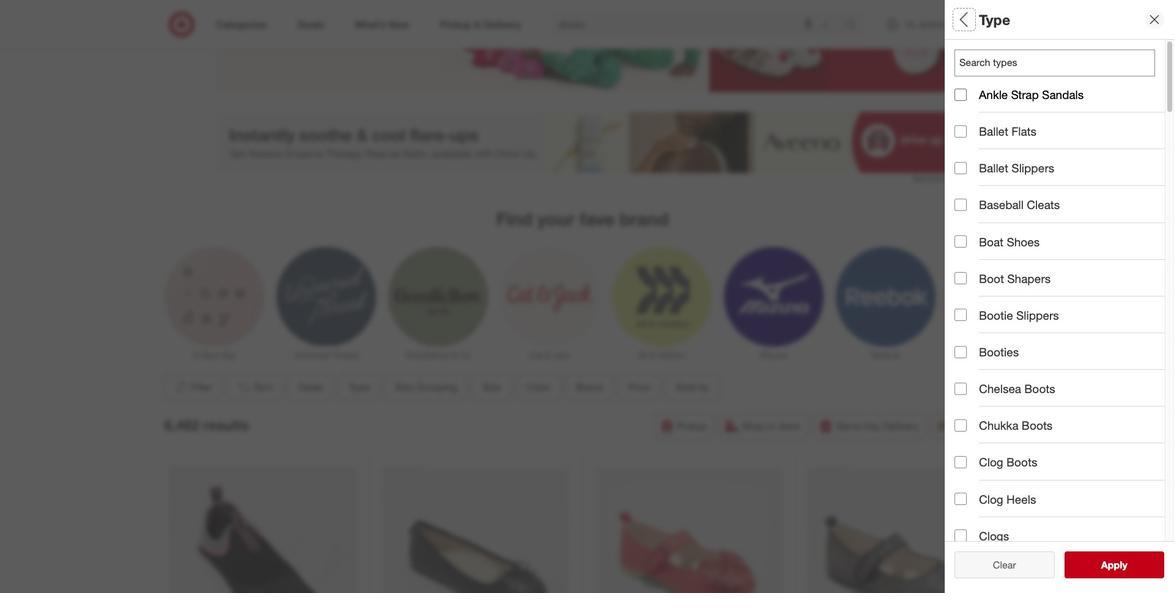 Task type: describe. For each thing, give the bounding box(es) containing it.
same
[[836, 420, 861, 433]]

universal thread
[[294, 350, 358, 360]]

fave
[[580, 208, 615, 230]]

chukka
[[979, 418, 1019, 433]]

bootie slippers
[[979, 308, 1059, 322]]

bootie
[[979, 308, 1013, 322]]

2 link
[[971, 11, 998, 38]]

1 horizontal spatial brand button
[[955, 254, 1174, 297]]

a
[[193, 350, 198, 360]]

slippers for bootie slippers
[[1016, 308, 1059, 322]]

Boat Shoes checkbox
[[955, 236, 967, 248]]

store
[[778, 420, 800, 433]]

Clog Heels checkbox
[[955, 493, 967, 505]]

chelsea boots
[[979, 382, 1055, 396]]

1 vertical spatial brand
[[576, 381, 602, 393]]

brand inside all filters dialog
[[955, 266, 988, 280]]

all in motion
[[638, 350, 685, 360]]

universal thread link
[[276, 247, 376, 362]]

strap
[[1011, 87, 1039, 102]]

for
[[394, 5, 408, 19]]

asics
[[988, 350, 1007, 360]]

in
[[650, 350, 657, 360]]

boat
[[979, 235, 1004, 249]]

Clogs checkbox
[[955, 530, 967, 542]]

colorful
[[268, 5, 307, 19]]

6,462 results
[[164, 416, 249, 434]]

0 horizontal spatial deals
[[298, 381, 323, 393]]

day inside button
[[864, 420, 881, 433]]

chelsea
[[979, 382, 1021, 396]]

0 horizontal spatial sold by
[[676, 381, 709, 393]]

baseball cleats
[[979, 198, 1060, 212]]

0 horizontal spatial size
[[395, 381, 413, 393]]

co
[[459, 350, 470, 360]]

thread
[[331, 350, 358, 360]]

jack
[[553, 350, 570, 360]]

clear for clear all
[[987, 559, 1010, 571]]

0 horizontal spatial size grouping button
[[384, 374, 467, 401]]

filters
[[975, 11, 1013, 28]]

reebok
[[871, 350, 900, 360]]

clear button
[[955, 552, 1055, 579]]

shipping button
[[931, 413, 1001, 440]]

0 vertical spatial color button
[[955, 211, 1174, 254]]

see
[[1088, 559, 1106, 571]]

fpo/apo button
[[955, 382, 1174, 425]]

size inside all filters dialog
[[955, 138, 978, 152]]

cat & jack image
[[500, 247, 600, 347]]

booties
[[979, 345, 1019, 359]]

all in motion link
[[612, 247, 712, 362]]

advertisement region
[[216, 112, 949, 173]]

0 horizontal spatial sold
[[676, 381, 696, 393]]

out
[[1020, 436, 1037, 450]]

1 horizontal spatial type button
[[955, 83, 1174, 125]]

1 vertical spatial by
[[698, 381, 709, 393]]

all filters dialog
[[945, 0, 1174, 593]]

ballet for ballet slippers
[[979, 161, 1008, 175]]

cleats
[[1027, 198, 1060, 212]]

boots for chelsea boots
[[1025, 382, 1055, 396]]

clogs
[[979, 529, 1009, 543]]

shoes
[[1007, 235, 1040, 249]]

clear all
[[987, 559, 1022, 571]]

goodfellow & co
[[405, 350, 470, 360]]

search
[[840, 19, 870, 32]]

ballet slippers
[[979, 161, 1054, 175]]

a new day link
[[164, 247, 264, 362]]

cat & jack link
[[500, 247, 600, 362]]

type dialog
[[945, 0, 1174, 593]]

reebok link
[[836, 247, 935, 362]]

boot
[[979, 271, 1004, 285]]

asics image
[[948, 247, 1047, 347]]

Include out of stock checkbox
[[955, 437, 967, 449]]

1 vertical spatial deals button
[[288, 374, 333, 401]]

shipping
[[954, 420, 993, 433]]

all.
[[411, 5, 425, 19]]

clear for clear
[[993, 559, 1016, 571]]

none text field inside type dialog
[[955, 50, 1155, 76]]

mizuno link
[[724, 247, 823, 362]]

a new day image
[[164, 247, 264, 347]]

pickup
[[677, 420, 706, 433]]

Ballet Slippers checkbox
[[955, 162, 967, 174]]

sandals
[[1042, 87, 1084, 102]]

clog boots
[[979, 455, 1037, 469]]

shop in store
[[742, 420, 800, 433]]

results for see results
[[1109, 559, 1140, 571]]

ankle
[[979, 87, 1008, 102]]

results for 6,462 results
[[203, 416, 249, 434]]

1 vertical spatial size grouping
[[395, 381, 457, 393]]

0 horizontal spatial price button
[[617, 374, 660, 401]]

shop
[[742, 420, 765, 433]]

same day delivery
[[836, 420, 919, 433]]

size grouping inside all filters dialog
[[955, 138, 1032, 152]]

with colorful holiday slippers for all.
[[243, 5, 425, 19]]

Ankle Strap Sandals checkbox
[[955, 88, 967, 101]]

Boot Shapers checkbox
[[955, 272, 967, 285]]

Ballet Flats checkbox
[[955, 125, 967, 137]]

find your fave brand
[[496, 208, 669, 230]]

Clog Boots checkbox
[[955, 456, 967, 468]]

1 vertical spatial brand button
[[565, 374, 612, 401]]

filter
[[190, 381, 212, 393]]

with
[[243, 5, 264, 19]]

shop in store button
[[719, 413, 808, 440]]

0 horizontal spatial price
[[628, 381, 650, 393]]

deals inside all filters dialog
[[955, 52, 986, 66]]

Baseball Cleats checkbox
[[955, 199, 967, 211]]

all filters
[[955, 11, 1013, 28]]

pickup button
[[654, 413, 714, 440]]

boots for chukka boots
[[1022, 418, 1053, 433]]

Bootie Slippers checkbox
[[955, 309, 967, 321]]

sold by inside all filters dialog
[[955, 352, 995, 366]]

type inside all filters dialog
[[955, 95, 980, 109]]

all for all filters
[[955, 11, 971, 28]]

heels
[[1007, 492, 1036, 506]]

see results
[[1088, 559, 1140, 571]]

What can we help you find? suggestions appear below search field
[[551, 11, 849, 38]]

apply button
[[1064, 552, 1164, 579]]

sponsored
[[913, 174, 949, 183]]

universal thread image
[[276, 247, 376, 347]]

a new day
[[193, 350, 235, 360]]

grouping inside all filters dialog
[[981, 138, 1032, 152]]

price inside all filters dialog
[[955, 309, 983, 323]]

slippers
[[350, 5, 391, 19]]

shapers
[[1007, 271, 1051, 285]]



Task type: locate. For each thing, give the bounding box(es) containing it.
&
[[451, 350, 457, 360], [545, 350, 550, 360]]

size button
[[472, 374, 511, 401]]

slippers down shapers on the top right
[[1016, 308, 1059, 322]]

ballet for ballet flats
[[979, 124, 1008, 138]]

flats
[[1012, 124, 1037, 138]]

1 clog from the top
[[979, 455, 1003, 469]]

1 horizontal spatial grouping
[[981, 138, 1032, 152]]

2 clog from the top
[[979, 492, 1003, 506]]

0 horizontal spatial grouping
[[416, 381, 457, 393]]

size grouping button down goodfellow
[[384, 374, 467, 401]]

2 & from the left
[[545, 350, 550, 360]]

2 clear from the left
[[993, 559, 1016, 571]]

1 horizontal spatial all
[[955, 11, 971, 28]]

Chelsea Boots checkbox
[[955, 383, 967, 395]]

1 horizontal spatial day
[[864, 420, 881, 433]]

boot shapers
[[979, 271, 1051, 285]]

0 vertical spatial sold by
[[955, 352, 995, 366]]

all for all in motion
[[638, 350, 647, 360]]

& for cat
[[545, 350, 550, 360]]

1 horizontal spatial brand
[[955, 266, 988, 280]]

0 horizontal spatial type button
[[338, 374, 379, 401]]

0 horizontal spatial brand
[[576, 381, 602, 393]]

holiday
[[310, 5, 347, 19]]

1 vertical spatial all
[[638, 350, 647, 360]]

1 clear from the left
[[987, 559, 1010, 571]]

chukka boots
[[979, 418, 1053, 433]]

0 vertical spatial brand
[[955, 266, 988, 280]]

1 ballet from the top
[[979, 124, 1008, 138]]

0 vertical spatial size grouping button
[[955, 125, 1174, 168]]

1 horizontal spatial size grouping
[[955, 138, 1032, 152]]

0 vertical spatial deals
[[955, 52, 986, 66]]

None text field
[[955, 50, 1155, 76]]

color button up shapers on the top right
[[955, 211, 1174, 254]]

1 vertical spatial color button
[[516, 374, 560, 401]]

asics link
[[948, 247, 1047, 362]]

1 vertical spatial slippers
[[1016, 308, 1059, 322]]

0 vertical spatial day
[[220, 350, 235, 360]]

boots down out
[[1007, 455, 1037, 469]]

brand
[[620, 208, 669, 230]]

type button
[[955, 83, 1174, 125], [338, 374, 379, 401]]

price button
[[955, 297, 1174, 339], [617, 374, 660, 401]]

& for goodfellow
[[451, 350, 457, 360]]

all left 'in'
[[638, 350, 647, 360]]

& right cat
[[545, 350, 550, 360]]

0 horizontal spatial results
[[203, 416, 249, 434]]

0 horizontal spatial brand button
[[565, 374, 612, 401]]

0 horizontal spatial color button
[[516, 374, 560, 401]]

cat
[[529, 350, 542, 360]]

1 & from the left
[[451, 350, 457, 360]]

0 vertical spatial type button
[[955, 83, 1174, 125]]

color
[[955, 224, 985, 238], [526, 381, 550, 393]]

grouping
[[981, 138, 1032, 152], [416, 381, 457, 393]]

0 vertical spatial type
[[979, 11, 1010, 28]]

brand button down the shoes
[[955, 254, 1174, 297]]

0 vertical spatial grouping
[[981, 138, 1032, 152]]

in
[[768, 420, 775, 433]]

1 vertical spatial ballet
[[979, 161, 1008, 175]]

6,462
[[164, 416, 199, 434]]

delivery
[[883, 420, 919, 433]]

size inside button
[[482, 381, 501, 393]]

0 vertical spatial price button
[[955, 297, 1174, 339]]

1 horizontal spatial by
[[982, 352, 995, 366]]

2 vertical spatial type
[[348, 381, 369, 393]]

0 vertical spatial sold
[[955, 352, 979, 366]]

ballet right ballet slippers option in the right top of the page
[[979, 161, 1008, 175]]

1 horizontal spatial &
[[545, 350, 550, 360]]

1 horizontal spatial size
[[482, 381, 501, 393]]

sort button
[[226, 374, 283, 401]]

0 vertical spatial results
[[203, 416, 249, 434]]

clear
[[987, 559, 1010, 571], [993, 559, 1016, 571]]

by up pickup
[[698, 381, 709, 393]]

search button
[[840, 11, 870, 40]]

universal
[[294, 350, 329, 360]]

day right new
[[220, 350, 235, 360]]

clear down clogs
[[993, 559, 1016, 571]]

2
[[990, 13, 993, 20]]

0 vertical spatial size grouping
[[955, 138, 1032, 152]]

0 horizontal spatial sold by button
[[665, 374, 719, 401]]

all inside dialog
[[955, 11, 971, 28]]

boots for clog boots
[[1007, 455, 1037, 469]]

filter button
[[164, 374, 221, 401]]

grouping up ballet slippers
[[981, 138, 1032, 152]]

same day delivery button
[[813, 413, 927, 440]]

mizuno
[[760, 350, 788, 360]]

sold
[[955, 352, 979, 366], [676, 381, 696, 393]]

price button down 'in'
[[617, 374, 660, 401]]

0 horizontal spatial deals button
[[288, 374, 333, 401]]

brand button
[[955, 254, 1174, 297], [565, 374, 612, 401]]

deals
[[955, 52, 986, 66], [298, 381, 323, 393]]

clog left the 'heels'
[[979, 492, 1003, 506]]

1 vertical spatial price
[[628, 381, 650, 393]]

1 horizontal spatial price button
[[955, 297, 1174, 339]]

your
[[538, 208, 575, 230]]

1 vertical spatial day
[[864, 420, 881, 433]]

0 horizontal spatial &
[[451, 350, 457, 360]]

1 horizontal spatial deals button
[[955, 40, 1174, 83]]

deals up ankle strap sandals option
[[955, 52, 986, 66]]

& left co
[[451, 350, 457, 360]]

clog heels
[[979, 492, 1036, 506]]

sold down motion
[[676, 381, 696, 393]]

1 vertical spatial type
[[955, 95, 980, 109]]

0 horizontal spatial all
[[638, 350, 647, 360]]

2 ballet from the top
[[979, 161, 1008, 175]]

Booties checkbox
[[955, 346, 967, 358]]

1 vertical spatial results
[[1109, 559, 1140, 571]]

size grouping up ballet slippers
[[955, 138, 1032, 152]]

1 vertical spatial sold by
[[676, 381, 709, 393]]

clear left all
[[987, 559, 1010, 571]]

1 vertical spatial grouping
[[416, 381, 457, 393]]

clear inside type dialog
[[993, 559, 1016, 571]]

slippers for ballet slippers
[[1012, 161, 1054, 175]]

girls' diana slip-on ballet flats - cat & jack™ image
[[382, 467, 570, 593], [382, 467, 570, 593]]

all in motion image
[[612, 247, 712, 347]]

2 horizontal spatial size
[[955, 138, 978, 152]]

1 horizontal spatial sold
[[955, 352, 979, 366]]

by inside all filters dialog
[[982, 352, 995, 366]]

price down 'in'
[[628, 381, 650, 393]]

type inside dialog
[[979, 11, 1010, 28]]

all
[[955, 11, 971, 28], [638, 350, 647, 360]]

0 vertical spatial slippers
[[1012, 161, 1054, 175]]

results inside button
[[1109, 559, 1140, 571]]

1 vertical spatial size grouping button
[[384, 374, 467, 401]]

goodfellow
[[405, 350, 449, 360]]

baseball
[[979, 198, 1024, 212]]

1 vertical spatial color
[[526, 381, 550, 393]]

1 vertical spatial deals
[[298, 381, 323, 393]]

clear all button
[[955, 552, 1055, 579]]

1 horizontal spatial sold by
[[955, 352, 995, 366]]

size grouping button
[[955, 125, 1174, 168], [384, 374, 467, 401]]

toddler girls' melanie dressy ballet flats - cat & jack™ red image
[[594, 467, 783, 593], [594, 467, 783, 593]]

speedo women's surf strider water shoes image
[[169, 467, 357, 593], [169, 467, 357, 593]]

clear inside all filters dialog
[[987, 559, 1010, 571]]

ballet left flats
[[979, 124, 1008, 138]]

grouping down goodfellow & co
[[416, 381, 457, 393]]

1 horizontal spatial color button
[[955, 211, 1174, 254]]

boat shoes
[[979, 235, 1040, 249]]

1 horizontal spatial results
[[1109, 559, 1140, 571]]

goodfellow & co link
[[388, 247, 488, 362]]

by right booties option at right bottom
[[982, 352, 995, 366]]

price button down shapers on the top right
[[955, 297, 1174, 339]]

deals button up the sandals
[[955, 40, 1174, 83]]

include out of stock
[[979, 436, 1082, 450]]

1 horizontal spatial sold by button
[[955, 339, 1174, 382]]

stock
[[1054, 436, 1082, 450]]

price up booties option at right bottom
[[955, 309, 983, 323]]

0 vertical spatial brand button
[[955, 254, 1174, 297]]

0 vertical spatial clog
[[979, 455, 1003, 469]]

fpo/apo
[[955, 395, 1007, 409]]

sort
[[254, 381, 272, 393]]

2 vertical spatial boots
[[1007, 455, 1037, 469]]

boots right "chelsea"
[[1025, 382, 1055, 396]]

results
[[203, 416, 249, 434], [1109, 559, 1140, 571]]

color button down cat
[[516, 374, 560, 401]]

sold up chelsea boots checkbox
[[955, 352, 979, 366]]

type
[[979, 11, 1010, 28], [955, 95, 980, 109], [348, 381, 369, 393]]

1 vertical spatial sold
[[676, 381, 696, 393]]

color down baseball cleats option
[[955, 224, 985, 238]]

results right the 6,462
[[203, 416, 249, 434]]

apply
[[1101, 559, 1127, 571]]

all left 2
[[955, 11, 971, 28]]

Chukka Boots checkbox
[[955, 419, 967, 432]]

see results button
[[1064, 552, 1164, 579]]

0 vertical spatial ballet
[[979, 124, 1008, 138]]

results right see on the bottom right of the page
[[1109, 559, 1140, 571]]

sold by button
[[955, 339, 1174, 382], [665, 374, 719, 401]]

ballet
[[979, 124, 1008, 138], [979, 161, 1008, 175]]

size grouping button down the sandals
[[955, 125, 1174, 168]]

deals button down universal
[[288, 374, 333, 401]]

0 vertical spatial by
[[982, 352, 995, 366]]

clog for clog boots
[[979, 455, 1003, 469]]

0 horizontal spatial by
[[698, 381, 709, 393]]

toddler girls' anastasia dressy ballet flats - cat & jack™ image
[[807, 467, 996, 593], [807, 467, 996, 593]]

new
[[201, 350, 218, 360]]

0 vertical spatial boots
[[1025, 382, 1055, 396]]

deals down universal
[[298, 381, 323, 393]]

1 vertical spatial type button
[[338, 374, 379, 401]]

clog for clog heels
[[979, 492, 1003, 506]]

size grouping down goodfellow
[[395, 381, 457, 393]]

0 horizontal spatial color
[[526, 381, 550, 393]]

0 vertical spatial color
[[955, 224, 985, 238]]

day right same
[[864, 420, 881, 433]]

1 horizontal spatial size grouping button
[[955, 125, 1174, 168]]

mizuno image
[[724, 247, 823, 347]]

1 vertical spatial boots
[[1022, 418, 1053, 433]]

1 vertical spatial price button
[[617, 374, 660, 401]]

1 horizontal spatial color
[[955, 224, 985, 238]]

sold by up chelsea boots checkbox
[[955, 352, 995, 366]]

1 vertical spatial clog
[[979, 492, 1003, 506]]

0 vertical spatial deals button
[[955, 40, 1174, 83]]

0 vertical spatial price
[[955, 309, 983, 323]]

clog down include
[[979, 455, 1003, 469]]

0 vertical spatial all
[[955, 11, 971, 28]]

goodfellow & co image
[[388, 247, 488, 347]]

motion
[[659, 350, 685, 360]]

sold by down motion
[[676, 381, 709, 393]]

deals button
[[955, 40, 1174, 83], [288, 374, 333, 401]]

ankle strap sandals
[[979, 87, 1084, 102]]

ballet flats
[[979, 124, 1037, 138]]

size grouping
[[955, 138, 1032, 152], [395, 381, 457, 393]]

reebok image
[[836, 247, 935, 347]]

1 horizontal spatial deals
[[955, 52, 986, 66]]

find
[[496, 208, 533, 230]]

1 horizontal spatial price
[[955, 309, 983, 323]]

color inside all filters dialog
[[955, 224, 985, 238]]

boots up include out of stock
[[1022, 418, 1053, 433]]

0 horizontal spatial size grouping
[[395, 381, 457, 393]]

include
[[979, 436, 1017, 450]]

brand button down "jack"
[[565, 374, 612, 401]]

sold inside all filters dialog
[[955, 352, 979, 366]]

color down cat
[[526, 381, 550, 393]]

slippers down flats
[[1012, 161, 1054, 175]]

0 horizontal spatial day
[[220, 350, 235, 360]]



Task type: vqa. For each thing, say whether or not it's contained in the screenshot.
topmost The Deals button
yes



